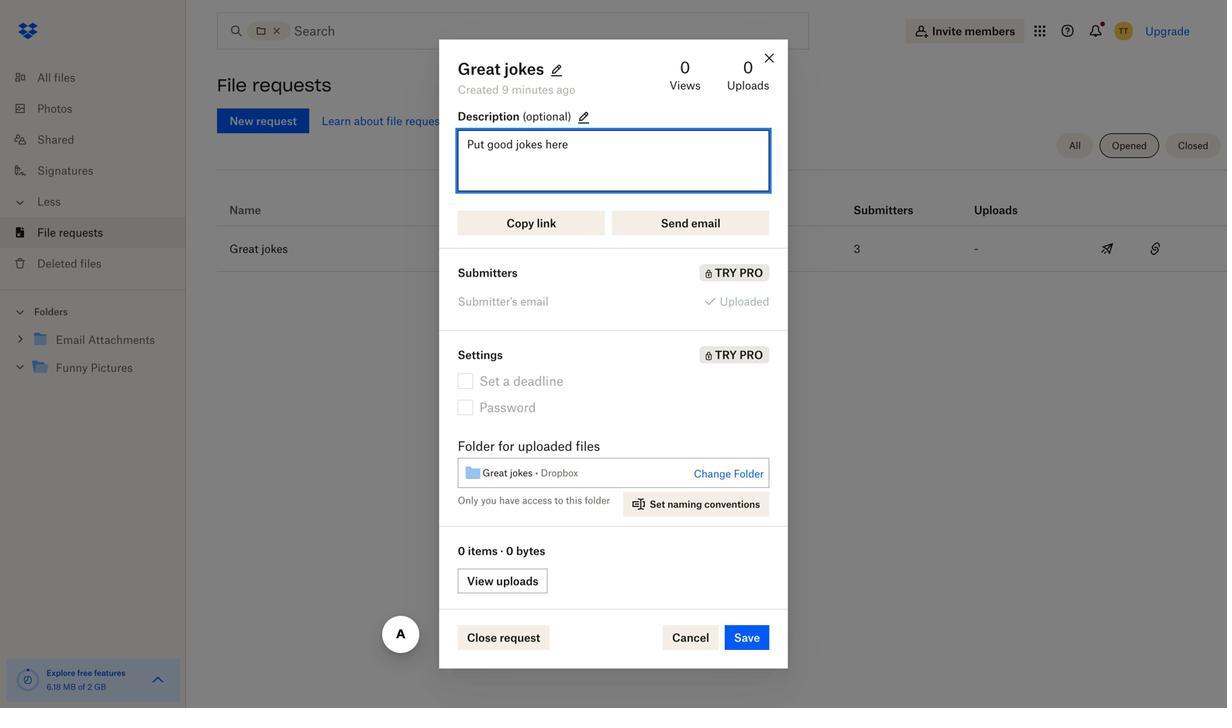 Task type: vqa. For each thing, say whether or not it's contained in the screenshot.
bottom referrals
no



Task type: describe. For each thing, give the bounding box(es) containing it.
great jokes for 12/14/2023
[[230, 242, 288, 256]]

0 for 0 uploads
[[743, 58, 754, 77]]

6.18
[[47, 683, 61, 693]]

save
[[735, 632, 760, 645]]

naming
[[668, 499, 702, 511]]

shared link
[[12, 124, 186, 155]]

great jokes • dropbox
[[483, 468, 578, 479]]

change folder
[[694, 468, 764, 480]]

free
[[77, 669, 92, 679]]

•
[[535, 468, 539, 479]]

3
[[854, 242, 861, 256]]

set a deadline
[[480, 374, 564, 389]]

copy link
[[507, 217, 557, 230]]

great for created 9 minutes ago
[[458, 59, 501, 78]]

view uploads
[[467, 575, 539, 588]]

files inside dialog
[[576, 439, 600, 454]]

deleted files link
[[12, 248, 186, 279]]

explore free features 6.18 mb of 2 gb
[[47, 669, 126, 693]]

folder inside change folder button
[[734, 468, 764, 480]]

close
[[467, 632, 497, 645]]

submitter's
[[458, 295, 518, 308]]

learn about file requests
[[322, 114, 450, 128]]

row containing name
[[217, 176, 1228, 226]]

uploaded
[[518, 439, 573, 454]]

email for submitter's email
[[521, 295, 549, 308]]

photos
[[37, 102, 72, 115]]

deleted
[[37, 257, 77, 270]]

send email
[[661, 217, 721, 230]]

2 - from the left
[[975, 242, 979, 256]]

all button
[[1057, 133, 1094, 158]]

file
[[387, 114, 402, 128]]

try pro for uploaded
[[715, 266, 764, 280]]

file requests link
[[12, 217, 186, 248]]

signatures
[[37, 164, 93, 177]]

12/14/2023
[[492, 242, 553, 256]]

optional
[[526, 110, 568, 123]]

funny
[[56, 361, 88, 375]]

closed
[[1179, 140, 1209, 152]]

send email button
[[612, 211, 770, 236]]

0 vertical spatial folder
[[458, 439, 495, 454]]

copy link button
[[458, 211, 605, 236]]

close request
[[467, 632, 541, 645]]

send
[[661, 217, 689, 230]]

files for deleted files
[[80, 257, 102, 270]]

shared
[[37, 133, 74, 146]]

minutes
[[512, 83, 554, 96]]

pro trial element inside row
[[728, 201, 752, 219]]

folders button
[[0, 300, 186, 323]]

uploads
[[727, 79, 770, 92]]

try for password
[[715, 349, 737, 362]]

funny pictures
[[56, 361, 133, 375]]

0 items · 0 bytes
[[458, 545, 546, 558]]

2 vertical spatial great
[[483, 468, 508, 479]]

bytes
[[516, 545, 546, 558]]

0 views
[[670, 58, 701, 92]]

pro trial element for uploaded
[[700, 264, 770, 282]]

0 for 0 items · 0 bytes
[[458, 545, 465, 558]]

0 right "·"
[[506, 545, 514, 558]]

great for 12/14/2023
[[230, 242, 259, 256]]

folder for uploaded files
[[458, 439, 600, 454]]

photos link
[[12, 93, 186, 124]]

dropbox
[[541, 468, 578, 479]]

set naming conventions
[[650, 499, 760, 511]]

submitter's email
[[458, 295, 549, 308]]

upgrade
[[1146, 24, 1191, 38]]

opened button
[[1100, 133, 1160, 158]]

only you have access to this folder
[[458, 495, 610, 507]]

1 - from the left
[[673, 242, 677, 256]]

pro for password
[[740, 349, 764, 362]]

try pro for password
[[715, 349, 764, 362]]

all files link
[[12, 62, 186, 93]]

table containing name
[[217, 176, 1228, 272]]

Add any extra details about the request text field
[[458, 130, 770, 192]]

view
[[467, 575, 494, 588]]

2 horizontal spatial requests
[[405, 114, 450, 128]]

upgrade link
[[1146, 24, 1191, 38]]

folder
[[585, 495, 610, 507]]

1 horizontal spatial file
[[217, 74, 247, 96]]

pro trial element for password
[[700, 347, 770, 364]]

to
[[555, 495, 564, 507]]

pro for uploaded
[[740, 266, 764, 280]]

copy link image
[[1147, 240, 1165, 258]]

9
[[502, 83, 509, 96]]

set for set naming conventions
[[650, 499, 666, 511]]

all for all
[[1070, 140, 1081, 152]]

2
[[87, 683, 92, 693]]

ago
[[557, 83, 576, 96]]

gb
[[94, 683, 106, 693]]

funny pictures group
[[0, 323, 186, 394]]

uploaded
[[720, 295, 770, 308]]

·
[[501, 545, 504, 558]]

file inside "file requests" link
[[37, 226, 56, 239]]



Task type: locate. For each thing, give the bounding box(es) containing it.
1 horizontal spatial folder
[[734, 468, 764, 480]]

0 vertical spatial try pro
[[715, 266, 764, 280]]

great jokes down name
[[230, 242, 288, 256]]

less
[[37, 195, 61, 208]]

description ( optional )
[[458, 110, 572, 123]]

-
[[673, 242, 677, 256], [975, 242, 979, 256]]

0 for 0 views
[[680, 58, 691, 77]]

0 vertical spatial created
[[458, 83, 499, 96]]

0 vertical spatial file requests
[[217, 74, 332, 96]]

you
[[481, 495, 497, 507]]

great jokes up 9
[[458, 59, 544, 78]]

folder
[[458, 439, 495, 454], [734, 468, 764, 480]]

0 horizontal spatial files
[[54, 71, 75, 84]]

of
[[78, 683, 85, 693]]

created for created 9 minutes ago
[[458, 83, 499, 96]]

)
[[568, 110, 572, 123]]

0 vertical spatial set
[[480, 374, 500, 389]]

cell inside row
[[1179, 226, 1228, 271]]

opened
[[1113, 140, 1148, 152]]

less image
[[12, 195, 28, 211]]

cancel button
[[663, 626, 719, 651]]

pro trial element right send email
[[728, 201, 752, 219]]

mb
[[63, 683, 76, 693]]

all left opened button
[[1070, 140, 1081, 152]]

settings
[[458, 349, 503, 362]]

set left naming
[[650, 499, 666, 511]]

link
[[537, 217, 557, 230]]

all for all files
[[37, 71, 51, 84]]

1 horizontal spatial all
[[1070, 140, 1081, 152]]

1 horizontal spatial -
[[975, 242, 979, 256]]

great inside row
[[230, 242, 259, 256]]

files
[[54, 71, 75, 84], [80, 257, 102, 270], [576, 439, 600, 454]]

change
[[694, 468, 731, 480]]

cell
[[1179, 226, 1228, 271]]

jokes
[[505, 59, 544, 78], [262, 242, 288, 256], [510, 468, 533, 479]]

funny pictures link
[[31, 358, 174, 379]]

0 vertical spatial pro trial element
[[728, 201, 752, 219]]

great up "you"
[[483, 468, 508, 479]]

0 vertical spatial files
[[54, 71, 75, 84]]

try pro
[[715, 266, 764, 280], [715, 349, 764, 362]]

1 try pro from the top
[[715, 266, 764, 280]]

cancel
[[673, 632, 710, 645]]

0 uploads
[[727, 58, 770, 92]]

email right send
[[692, 217, 721, 230]]

try
[[715, 266, 737, 280], [715, 349, 737, 362]]

description
[[458, 110, 520, 123]]

only
[[458, 495, 479, 507]]

0 inside 0 views
[[680, 58, 691, 77]]

row containing great jokes
[[217, 226, 1228, 272]]

great jokes inside row
[[230, 242, 288, 256]]

0 vertical spatial try
[[715, 266, 737, 280]]

email
[[692, 217, 721, 230], [521, 295, 549, 308]]

deleted files
[[37, 257, 102, 270]]

folder up conventions
[[734, 468, 764, 480]]

pro down uploaded
[[740, 349, 764, 362]]

submitters
[[458, 266, 518, 280]]

items
[[468, 545, 498, 558]]

list
[[0, 53, 186, 290]]

0 horizontal spatial email
[[521, 295, 549, 308]]

2 column header from the left
[[975, 182, 1037, 219]]

1 vertical spatial email
[[521, 295, 549, 308]]

all
[[37, 71, 51, 84], [1070, 140, 1081, 152]]

1 column header from the left
[[854, 182, 916, 219]]

set inside "button"
[[650, 499, 666, 511]]

close request button
[[458, 626, 550, 651]]

all up photos
[[37, 71, 51, 84]]

row
[[217, 176, 1228, 226], [217, 226, 1228, 272]]

2 try pro from the top
[[715, 349, 764, 362]]

send email image
[[1098, 240, 1117, 258]]

dialog
[[439, 40, 788, 669]]

closed button
[[1166, 133, 1222, 158]]

(
[[523, 110, 526, 123]]

table
[[217, 176, 1228, 272]]

great up created 9 minutes ago at the top of page
[[458, 59, 501, 78]]

2 horizontal spatial files
[[576, 439, 600, 454]]

0 up views
[[680, 58, 691, 77]]

1 try from the top
[[715, 266, 737, 280]]

view uploads button
[[458, 569, 548, 594]]

1 vertical spatial pro trial element
[[700, 264, 770, 282]]

conventions
[[705, 499, 760, 511]]

try up uploaded
[[715, 266, 737, 280]]

requests up learn
[[252, 74, 332, 96]]

this
[[566, 495, 582, 507]]

pro up uploaded
[[740, 266, 764, 280]]

list containing all files
[[0, 53, 186, 290]]

pro trial element down uploaded
[[700, 347, 770, 364]]

email for send email
[[692, 217, 721, 230]]

pro trial element up uploaded
[[700, 264, 770, 282]]

for
[[498, 439, 515, 454]]

0 inside 0 uploads
[[743, 58, 754, 77]]

files up dropbox
[[576, 439, 600, 454]]

set naming conventions button
[[624, 492, 770, 517]]

1 vertical spatial try
[[715, 349, 737, 362]]

jokes for 12/14/2023
[[262, 242, 288, 256]]

1 vertical spatial created
[[492, 204, 535, 217]]

file requests up deleted files
[[37, 226, 103, 239]]

set
[[480, 374, 500, 389], [650, 499, 666, 511]]

folders
[[34, 306, 68, 318]]

great down name
[[230, 242, 259, 256]]

0 vertical spatial great
[[458, 59, 501, 78]]

pro trial element
[[728, 201, 752, 219], [700, 264, 770, 282], [700, 347, 770, 364]]

0
[[680, 58, 691, 77], [743, 58, 754, 77], [458, 545, 465, 558], [506, 545, 514, 558]]

try pro down uploaded
[[715, 349, 764, 362]]

0 horizontal spatial column header
[[854, 182, 916, 219]]

files inside deleted files link
[[80, 257, 102, 270]]

great
[[458, 59, 501, 78], [230, 242, 259, 256], [483, 468, 508, 479]]

about
[[354, 114, 384, 128]]

great jokes for created 9 minutes ago
[[458, 59, 544, 78]]

0 up uploads
[[743, 58, 754, 77]]

1 horizontal spatial files
[[80, 257, 102, 270]]

files for all files
[[54, 71, 75, 84]]

1 vertical spatial all
[[1070, 140, 1081, 152]]

file requests inside "file requests" link
[[37, 226, 103, 239]]

file
[[217, 74, 247, 96], [37, 226, 56, 239]]

save button
[[725, 626, 770, 651]]

0 vertical spatial file
[[217, 74, 247, 96]]

created inside row
[[492, 204, 535, 217]]

all files
[[37, 71, 75, 84]]

0 left items
[[458, 545, 465, 558]]

email inside button
[[692, 217, 721, 230]]

2 vertical spatial pro trial element
[[700, 347, 770, 364]]

0 horizontal spatial file requests
[[37, 226, 103, 239]]

access
[[523, 495, 552, 507]]

1 row from the top
[[217, 176, 1228, 226]]

requests up deleted files
[[59, 226, 103, 239]]

a
[[503, 374, 510, 389]]

0 vertical spatial pro
[[740, 266, 764, 280]]

created for created
[[492, 204, 535, 217]]

2 vertical spatial requests
[[59, 226, 103, 239]]

2 try from the top
[[715, 349, 737, 362]]

pictures
[[91, 361, 133, 375]]

created 9 minutes ago
[[458, 83, 576, 96]]

explore
[[47, 669, 75, 679]]

1 horizontal spatial requests
[[252, 74, 332, 96]]

jokes for created 9 minutes ago
[[505, 59, 544, 78]]

created button
[[492, 201, 535, 219]]

files up photos
[[54, 71, 75, 84]]

1 horizontal spatial email
[[692, 217, 721, 230]]

0 horizontal spatial -
[[673, 242, 677, 256]]

learn
[[322, 114, 351, 128]]

created left 9
[[458, 83, 499, 96]]

1 vertical spatial jokes
[[262, 242, 288, 256]]

2 row from the top
[[217, 226, 1228, 272]]

0 vertical spatial great jokes
[[458, 59, 544, 78]]

folder left for
[[458, 439, 495, 454]]

password
[[480, 400, 536, 415]]

1 horizontal spatial set
[[650, 499, 666, 511]]

1 horizontal spatial great jokes
[[458, 59, 544, 78]]

great jokes inside dialog
[[458, 59, 544, 78]]

0 vertical spatial email
[[692, 217, 721, 230]]

features
[[94, 669, 126, 679]]

uploads
[[496, 575, 539, 588]]

1 vertical spatial try pro
[[715, 349, 764, 362]]

email right submitter's
[[521, 295, 549, 308]]

file requests up learn
[[217, 74, 332, 96]]

views
[[670, 79, 701, 92]]

1 pro from the top
[[740, 266, 764, 280]]

files down file requests list item
[[80, 257, 102, 270]]

1 vertical spatial file requests
[[37, 226, 103, 239]]

0 horizontal spatial great jokes
[[230, 242, 288, 256]]

quota usage element
[[16, 669, 40, 693]]

requests inside list item
[[59, 226, 103, 239]]

0 vertical spatial jokes
[[505, 59, 544, 78]]

request
[[500, 632, 541, 645]]

column header
[[854, 182, 916, 219], [975, 182, 1037, 219]]

1 vertical spatial pro
[[740, 349, 764, 362]]

1 vertical spatial great jokes
[[230, 242, 288, 256]]

try down uploaded
[[715, 349, 737, 362]]

set left the a
[[480, 374, 500, 389]]

dropbox image
[[12, 16, 43, 47]]

jokes inside row
[[262, 242, 288, 256]]

0 vertical spatial all
[[37, 71, 51, 84]]

1 horizontal spatial file requests
[[217, 74, 332, 96]]

try for uploaded
[[715, 266, 737, 280]]

0 horizontal spatial file
[[37, 226, 56, 239]]

0 vertical spatial requests
[[252, 74, 332, 96]]

files inside all files link
[[54, 71, 75, 84]]

requests right file
[[405, 114, 450, 128]]

2 vertical spatial jokes
[[510, 468, 533, 479]]

file requests list item
[[0, 217, 186, 248]]

2 pro from the top
[[740, 349, 764, 362]]

change folder button
[[694, 465, 764, 484]]

0 horizontal spatial set
[[480, 374, 500, 389]]

1 vertical spatial folder
[[734, 468, 764, 480]]

0 horizontal spatial folder
[[458, 439, 495, 454]]

created inside dialog
[[458, 83, 499, 96]]

all inside button
[[1070, 140, 1081, 152]]

1 vertical spatial requests
[[405, 114, 450, 128]]

0 horizontal spatial requests
[[59, 226, 103, 239]]

try pro up uploaded
[[715, 266, 764, 280]]

signatures link
[[12, 155, 186, 186]]

deadline
[[513, 374, 564, 389]]

learn about file requests link
[[322, 114, 450, 128]]

1 vertical spatial files
[[80, 257, 102, 270]]

1 vertical spatial set
[[650, 499, 666, 511]]

1 horizontal spatial column header
[[975, 182, 1037, 219]]

1 vertical spatial great
[[230, 242, 259, 256]]

1 vertical spatial file
[[37, 226, 56, 239]]

great jokes
[[458, 59, 544, 78], [230, 242, 288, 256]]

dialog containing 0
[[439, 40, 788, 669]]

set for set a deadline
[[480, 374, 500, 389]]

0 horizontal spatial all
[[37, 71, 51, 84]]

copy
[[507, 217, 534, 230]]

have
[[499, 495, 520, 507]]

name
[[230, 204, 261, 217]]

created left link
[[492, 204, 535, 217]]

2 vertical spatial files
[[576, 439, 600, 454]]



